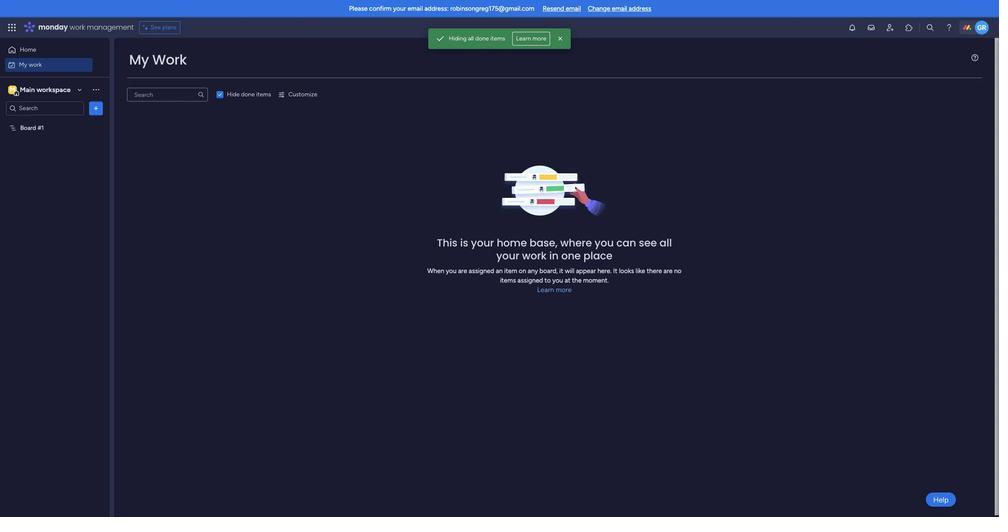 Task type: vqa. For each thing, say whether or not it's contained in the screenshot.
Sort POPUP BUTTON
no



Task type: describe. For each thing, give the bounding box(es) containing it.
is
[[461, 236, 469, 250]]

1 are from the left
[[458, 267, 467, 275]]

options image
[[92, 104, 100, 113]]

resend
[[543, 5, 565, 12]]

all inside this is your home base, where you can see all your work in one place when you are assigned an item on any board, it will appear here. it looks like there are no items assigned to you at the moment. learn more
[[660, 236, 672, 250]]

search everything image
[[927, 23, 935, 32]]

see plans
[[151, 24, 177, 31]]

my for my work
[[19, 61, 27, 68]]

home
[[497, 236, 527, 250]]

in
[[550, 249, 559, 263]]

main workspace
[[20, 86, 71, 94]]

customize
[[289, 91, 318, 98]]

welcome to my work feature image image
[[500, 166, 609, 218]]

will
[[565, 267, 575, 275]]

can
[[617, 236, 637, 250]]

please confirm your email address: robinsongreg175@gmail.com
[[349, 5, 535, 12]]

hiding all done items
[[449, 35, 506, 42]]

see plans button
[[139, 21, 181, 34]]

email for resend email
[[566, 5, 581, 12]]

change email address link
[[588, 5, 652, 12]]

1 vertical spatial you
[[446, 267, 457, 275]]

address
[[629, 5, 652, 12]]

learn inside this is your home base, where you can see all your work in one place when you are assigned an item on any board, it will appear here. it looks like there are no items assigned to you at the moment. learn more
[[538, 286, 555, 294]]

confirm
[[369, 5, 392, 12]]

here.
[[598, 267, 612, 275]]

0 horizontal spatial assigned
[[469, 267, 495, 275]]

hide done items
[[227, 91, 271, 98]]

greg robinson image
[[976, 21, 990, 34]]

see
[[151, 24, 161, 31]]

0 horizontal spatial done
[[241, 91, 255, 98]]

select product image
[[8, 23, 16, 32]]

resend email
[[543, 5, 581, 12]]

work for monday
[[70, 22, 85, 32]]

please
[[349, 5, 368, 12]]

my work button
[[5, 58, 93, 72]]

my work
[[19, 61, 42, 68]]

more inside this is your home base, where you can see all your work in one place when you are assigned an item on any board, it will appear here. it looks like there are no items assigned to you at the moment. learn more
[[556, 286, 572, 294]]

it
[[614, 267, 618, 275]]

your for email
[[393, 5, 406, 12]]

workspace selection element
[[8, 85, 72, 96]]

email for change email address
[[612, 5, 628, 12]]

base,
[[530, 236, 558, 250]]

m
[[10, 86, 15, 93]]

help image
[[946, 23, 954, 32]]

this is your home base, where you can see all your work in one place when you are assigned an item on any board, it will appear here. it looks like there are no items assigned to you at the moment. learn more
[[428, 236, 682, 294]]

monday
[[38, 22, 68, 32]]



Task type: locate. For each thing, give the bounding box(es) containing it.
work inside this is your home base, where you can see all your work in one place when you are assigned an item on any board, it will appear here. it looks like there are no items assigned to you at the moment. learn more
[[522, 249, 547, 263]]

0 horizontal spatial work
[[29, 61, 42, 68]]

0 horizontal spatial more
[[533, 35, 547, 42]]

my work
[[129, 50, 187, 69]]

home
[[20, 46, 36, 53]]

plans
[[162, 24, 177, 31]]

items down the item
[[500, 277, 516, 285]]

to
[[545, 277, 551, 285]]

more down at
[[556, 286, 572, 294]]

2 vertical spatial work
[[522, 249, 547, 263]]

work up any
[[522, 249, 547, 263]]

no
[[675, 267, 682, 275]]

2 vertical spatial items
[[500, 277, 516, 285]]

moment.
[[584, 277, 609, 285]]

address:
[[425, 5, 449, 12]]

management
[[87, 22, 134, 32]]

0 horizontal spatial learn
[[516, 35, 531, 42]]

done right hide
[[241, 91, 255, 98]]

assigned down any
[[518, 277, 544, 285]]

one
[[562, 249, 581, 263]]

your up the item
[[497, 249, 520, 263]]

1 horizontal spatial your
[[471, 236, 494, 250]]

1 horizontal spatial work
[[70, 22, 85, 32]]

work down home
[[29, 61, 42, 68]]

assigned left an
[[469, 267, 495, 275]]

close image
[[557, 34, 565, 43]]

0 horizontal spatial are
[[458, 267, 467, 275]]

1 vertical spatial all
[[660, 236, 672, 250]]

your right the is
[[471, 236, 494, 250]]

board #1 list box
[[0, 119, 110, 252]]

items
[[491, 35, 506, 42], [256, 91, 271, 98], [500, 277, 516, 285]]

all inside "alert"
[[468, 35, 474, 42]]

your for home
[[471, 236, 494, 250]]

home button
[[5, 43, 93, 57]]

0 vertical spatial work
[[70, 22, 85, 32]]

option
[[0, 120, 110, 122]]

1 vertical spatial assigned
[[518, 277, 544, 285]]

when
[[428, 267, 445, 275]]

Filter dashboard by text search field
[[127, 88, 208, 102]]

3 email from the left
[[612, 5, 628, 12]]

2 horizontal spatial your
[[497, 249, 520, 263]]

my down home
[[19, 61, 27, 68]]

are left the "no"
[[664, 267, 673, 275]]

you left at
[[553, 277, 564, 285]]

there
[[647, 267, 663, 275]]

1 vertical spatial done
[[241, 91, 255, 98]]

#1
[[38, 124, 44, 132]]

help
[[934, 496, 949, 505]]

learn inside button
[[516, 35, 531, 42]]

place
[[584, 249, 613, 263]]

email left address:
[[408, 5, 423, 12]]

0 horizontal spatial all
[[468, 35, 474, 42]]

on
[[519, 267, 527, 275]]

my for my work
[[129, 50, 149, 69]]

my inside my work button
[[19, 61, 27, 68]]

0 vertical spatial learn
[[516, 35, 531, 42]]

0 horizontal spatial my
[[19, 61, 27, 68]]

1 horizontal spatial you
[[553, 277, 564, 285]]

2 vertical spatial you
[[553, 277, 564, 285]]

any
[[528, 267, 538, 275]]

done inside "alert"
[[476, 35, 489, 42]]

0 vertical spatial done
[[476, 35, 489, 42]]

1 horizontal spatial assigned
[[518, 277, 544, 285]]

board
[[20, 124, 36, 132]]

1 horizontal spatial more
[[556, 286, 572, 294]]

1 horizontal spatial done
[[476, 35, 489, 42]]

change
[[588, 5, 611, 12]]

2 are from the left
[[664, 267, 673, 275]]

workspace
[[37, 86, 71, 94]]

work for my
[[29, 61, 42, 68]]

email right "resend"
[[566, 5, 581, 12]]

0 horizontal spatial email
[[408, 5, 423, 12]]

all right see
[[660, 236, 672, 250]]

robinsongreg175@gmail.com
[[451, 5, 535, 12]]

invite members image
[[887, 23, 895, 32]]

all
[[468, 35, 474, 42], [660, 236, 672, 250]]

1 horizontal spatial are
[[664, 267, 673, 275]]

work
[[70, 22, 85, 32], [29, 61, 42, 68], [522, 249, 547, 263]]

0 vertical spatial assigned
[[469, 267, 495, 275]]

monday work management
[[38, 22, 134, 32]]

2 email from the left
[[566, 5, 581, 12]]

customize button
[[275, 88, 321, 102]]

1 vertical spatial work
[[29, 61, 42, 68]]

see
[[639, 236, 657, 250]]

your right confirm
[[393, 5, 406, 12]]

your
[[393, 5, 406, 12], [471, 236, 494, 250], [497, 249, 520, 263]]

1 horizontal spatial my
[[129, 50, 149, 69]]

items down the robinsongreg175@gmail.com
[[491, 35, 506, 42]]

looks
[[619, 267, 635, 275]]

1 vertical spatial learn
[[538, 286, 555, 294]]

this
[[437, 236, 458, 250]]

0 horizontal spatial you
[[446, 267, 457, 275]]

items inside "alert"
[[491, 35, 506, 42]]

0 horizontal spatial your
[[393, 5, 406, 12]]

0 vertical spatial items
[[491, 35, 506, 42]]

it
[[560, 267, 564, 275]]

learn more button
[[513, 32, 551, 46]]

2 horizontal spatial work
[[522, 249, 547, 263]]

assigned
[[469, 267, 495, 275], [518, 277, 544, 285]]

done
[[476, 35, 489, 42], [241, 91, 255, 98]]

items right hide
[[256, 91, 271, 98]]

item
[[505, 267, 518, 275]]

resend email link
[[543, 5, 581, 12]]

at
[[565, 277, 571, 285]]

0 vertical spatial all
[[468, 35, 474, 42]]

workspace image
[[8, 85, 17, 95]]

learn more link
[[538, 286, 572, 294]]

email
[[408, 5, 423, 12], [566, 5, 581, 12], [612, 5, 628, 12]]

all right hiding
[[468, 35, 474, 42]]

board,
[[540, 267, 558, 275]]

more left the close icon
[[533, 35, 547, 42]]

help button
[[927, 493, 957, 507]]

hiding
[[449, 35, 467, 42]]

change email address
[[588, 5, 652, 12]]

Search in workspace field
[[18, 103, 72, 113]]

hide
[[227, 91, 240, 98]]

menu image
[[972, 54, 979, 61]]

work
[[152, 50, 187, 69]]

main
[[20, 86, 35, 94]]

1 horizontal spatial email
[[566, 5, 581, 12]]

done right hiding
[[476, 35, 489, 42]]

1 horizontal spatial all
[[660, 236, 672, 250]]

you left can
[[595, 236, 614, 250]]

items inside this is your home base, where you can see all your work in one place when you are assigned an item on any board, it will appear here. it looks like there are no items assigned to you at the moment. learn more
[[500, 277, 516, 285]]

2 horizontal spatial email
[[612, 5, 628, 12]]

are right when
[[458, 267, 467, 275]]

more
[[533, 35, 547, 42], [556, 286, 572, 294]]

my
[[129, 50, 149, 69], [19, 61, 27, 68]]

inbox image
[[868, 23, 876, 32]]

search image
[[198, 91, 205, 98]]

where
[[561, 236, 592, 250]]

learn left the close icon
[[516, 35, 531, 42]]

like
[[636, 267, 646, 275]]

1 vertical spatial more
[[556, 286, 572, 294]]

notifications image
[[849, 23, 857, 32]]

email right change
[[612, 5, 628, 12]]

work inside button
[[29, 61, 42, 68]]

learn down to
[[538, 286, 555, 294]]

1 horizontal spatial learn
[[538, 286, 555, 294]]

alert containing hiding all done items
[[428, 28, 571, 49]]

are
[[458, 267, 467, 275], [664, 267, 673, 275]]

board #1
[[20, 124, 44, 132]]

more inside button
[[533, 35, 547, 42]]

you
[[595, 236, 614, 250], [446, 267, 457, 275], [553, 277, 564, 285]]

apps image
[[906, 23, 914, 32]]

1 email from the left
[[408, 5, 423, 12]]

alert
[[428, 28, 571, 49]]

my left work
[[129, 50, 149, 69]]

learn more
[[516, 35, 547, 42]]

you right when
[[446, 267, 457, 275]]

work right monday
[[70, 22, 85, 32]]

an
[[496, 267, 503, 275]]

workspace options image
[[92, 85, 100, 94]]

learn
[[516, 35, 531, 42], [538, 286, 555, 294]]

1 vertical spatial items
[[256, 91, 271, 98]]

2 horizontal spatial you
[[595, 236, 614, 250]]

None search field
[[127, 88, 208, 102]]

0 vertical spatial you
[[595, 236, 614, 250]]

appear
[[576, 267, 596, 275]]

the
[[572, 277, 582, 285]]

0 vertical spatial more
[[533, 35, 547, 42]]



